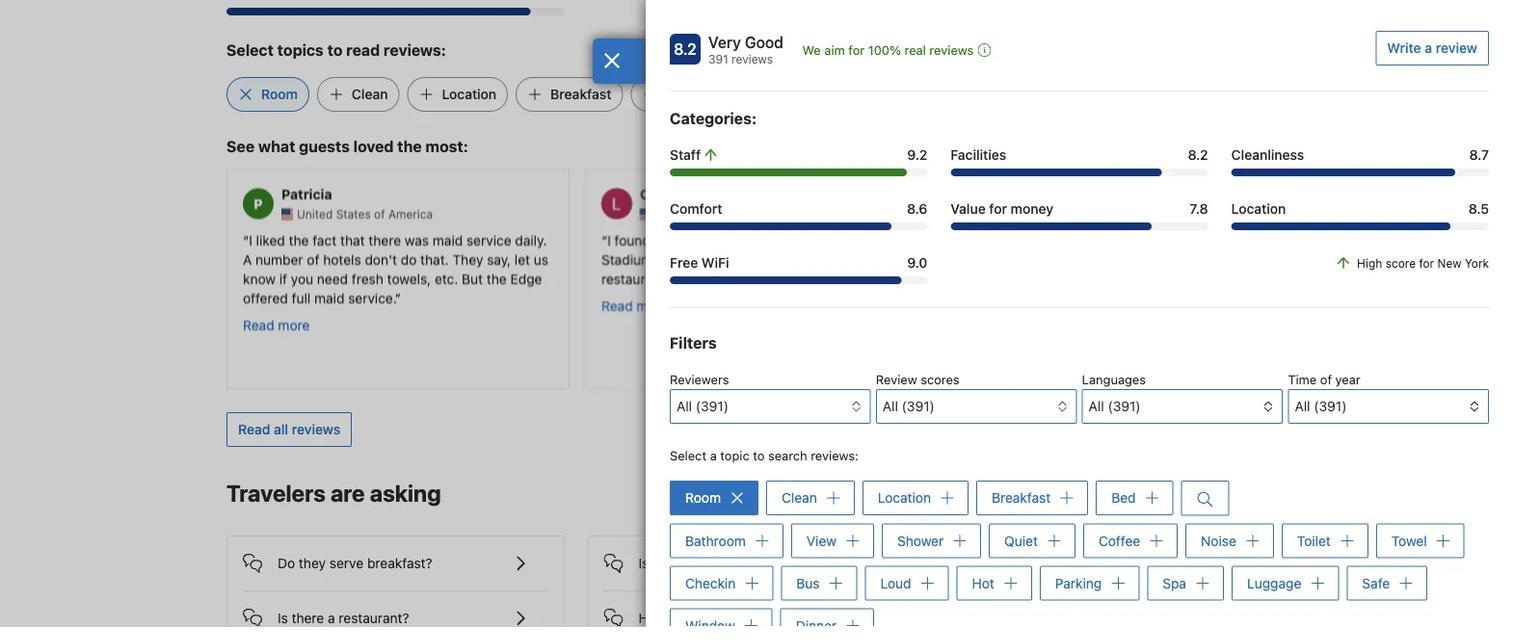 Task type: locate. For each thing, give the bounding box(es) containing it.
scored 8.2 element
[[670, 34, 701, 65]]

i left pay?
[[754, 611, 757, 627]]

read more button
[[602, 296, 669, 315], [243, 315, 310, 334]]

2 all from the left
[[883, 399, 899, 415]]

united states of america image for i found it very conveniently located to yankee stadium, the cloisters and many delicious restaurants.
[[640, 208, 652, 220]]

of
[[374, 207, 385, 221], [733, 207, 744, 221], [1092, 207, 1103, 221], [307, 251, 320, 267], [1321, 373, 1333, 387]]

2 united states of america from the left
[[656, 207, 792, 221]]

1 horizontal spatial "
[[602, 232, 608, 248]]

2 vertical spatial location
[[878, 490, 931, 506]]

1 vertical spatial more
[[278, 317, 310, 333]]

america for located
[[747, 207, 792, 221]]

1 horizontal spatial is
[[639, 556, 649, 572]]

1 vertical spatial free wifi 9.0 meter
[[670, 277, 928, 284]]

2 horizontal spatial location
[[1232, 201, 1287, 217]]

united states of america up that
[[297, 207, 433, 221]]

a
[[1425, 40, 1433, 56], [710, 449, 717, 463], [689, 556, 696, 572], [328, 611, 335, 627]]

1 vertical spatial "
[[395, 290, 401, 306]]

all (391) button for languages
[[1082, 390, 1283, 424]]

4 (391) from the left
[[1315, 399, 1347, 415]]

is up how in the left bottom of the page
[[639, 556, 649, 572]]

2 horizontal spatial there
[[653, 556, 685, 572]]

reviewers
[[670, 373, 729, 387]]

0 horizontal spatial room
[[261, 86, 298, 102]]

reviews right all
[[292, 422, 341, 438]]

1 states from the left
[[336, 207, 371, 221]]

0 vertical spatial bed
[[666, 86, 691, 102]]

very up 'informative.'
[[1195, 251, 1222, 267]]

1 vertical spatial is
[[278, 611, 288, 627]]

read inside read all reviews button
[[238, 422, 270, 438]]

states up the conveniently
[[695, 207, 730, 221]]

3 all from the left
[[1089, 399, 1105, 415]]

hotels
[[323, 251, 361, 267]]

of for i liked the fact that there was maid service daily. a number of hotels don't do that.  they say, let us know if you need fresh towels, etc.  but the edge offered full maid service.
[[374, 207, 385, 221]]

3 all (391) button from the left
[[1082, 390, 1283, 424]]

more
[[637, 297, 669, 313], [278, 317, 310, 333]]

comfort 8.6 meter
[[670, 223, 928, 230]]

1 united from the left
[[297, 207, 333, 221]]

for
[[849, 43, 865, 57], [990, 201, 1008, 217], [1420, 256, 1435, 270], [1152, 290, 1170, 306]]

0 vertical spatial is
[[639, 556, 649, 572]]

bed up coffee
[[1112, 490, 1136, 506]]

was up that.
[[405, 232, 429, 248]]

united states of america image
[[640, 208, 652, 220], [999, 208, 1010, 220]]

reviews down good
[[732, 52, 773, 66]]

free wifi 9.0 meter
[[227, 8, 565, 15], [670, 277, 928, 284]]

1 horizontal spatial "
[[674, 270, 680, 286]]

review categories element
[[670, 107, 757, 130]]

united states of america image for everything was wonderful. the staff was amazing. luis, dominic and eric were very helpful, professional and very informative. we liked it so much we reserved it for thanksgiving weekend. i would recommend this hotel to anyone. loved it.
[[999, 208, 1010, 220]]

all (391)
[[677, 399, 729, 415], [883, 399, 935, 415], [1089, 399, 1141, 415], [1295, 399, 1347, 415]]

1 vertical spatial very
[[1195, 251, 1222, 267]]

all down time
[[1295, 399, 1311, 415]]

us
[[534, 251, 549, 267]]

1 all (391) from the left
[[677, 399, 729, 415]]

0 vertical spatial "
[[674, 270, 680, 286]]

reviews: right search
[[811, 449, 859, 463]]

and inside " i found it very conveniently located to yankee stadium, the cloisters and many delicious restaurants.
[[742, 251, 766, 267]]

4 all (391) button from the left
[[1289, 390, 1490, 424]]

for inside we aim for 100% real reviews button
[[849, 43, 865, 57]]

8.7
[[1470, 147, 1490, 163]]

location up shower at the right bottom
[[878, 490, 931, 506]]

very inside " i found it very conveniently located to yankee stadium, the cloisters and many delicious restaurants.
[[666, 232, 693, 248]]

0 vertical spatial free wifi 9.0 meter
[[227, 8, 565, 15]]

united states of america for conveniently
[[656, 207, 792, 221]]

and down the conveniently
[[742, 251, 766, 267]]

1 horizontal spatial reviews:
[[811, 449, 859, 463]]

do right when
[[734, 611, 750, 627]]

1 vertical spatial we
[[1224, 270, 1244, 286]]

united states of america
[[297, 207, 433, 221], [656, 207, 792, 221], [1014, 207, 1150, 221]]

more for " i found it very conveniently located to yankee stadium, the cloisters and many delicious restaurants.
[[637, 297, 669, 313]]

1 vertical spatial see
[[1181, 487, 1205, 503]]

0 horizontal spatial was
[[405, 232, 429, 248]]

0 vertical spatial see
[[227, 137, 255, 156]]

2 (391) from the left
[[902, 399, 935, 415]]

1 horizontal spatial united
[[656, 207, 692, 221]]

reviews right real
[[930, 43, 974, 57]]

(391) down review scores
[[902, 399, 935, 415]]

read
[[602, 297, 633, 313], [243, 317, 274, 333], [238, 422, 270, 438]]

1 all (391) button from the left
[[670, 390, 871, 424]]

of up value for money 7.8 meter
[[1092, 207, 1103, 221]]

" up a
[[243, 232, 249, 248]]

but
[[462, 270, 483, 286]]

2 " from the left
[[602, 232, 608, 248]]

2 was from the left
[[1036, 232, 1061, 248]]

(391) for languages
[[1108, 399, 1141, 415]]

2 all (391) from the left
[[883, 399, 935, 415]]

0 horizontal spatial free wifi 9.0 meter
[[227, 8, 565, 15]]

1 horizontal spatial united states of america
[[656, 207, 792, 221]]

" for i found it very conveniently located to yankee stadium, the cloisters and many delicious restaurants.
[[602, 232, 608, 248]]

score
[[1386, 256, 1416, 270]]

to
[[327, 41, 343, 59], [828, 232, 841, 248], [1210, 309, 1223, 325], [753, 449, 765, 463]]

serve
[[330, 556, 364, 572]]

there inside " i liked the fact that there was maid service daily. a number of hotels don't do that.  they say, let us know if you need fresh towels, etc.  but the edge offered full maid service.
[[369, 232, 401, 248]]

was inside " i liked the fact that there was maid service daily. a number of hotels don't do that.  they say, let us know if you need fresh towels, etc.  but the edge offered full maid service.
[[405, 232, 429, 248]]

0 horizontal spatial "
[[243, 232, 249, 248]]

0 vertical spatial location
[[442, 86, 497, 102]]

3 " from the left
[[960, 232, 966, 248]]

reviews inside we aim for 100% real reviews button
[[930, 43, 974, 57]]

value for money 7.8 meter
[[951, 223, 1209, 230]]

is for is there a restaurant?
[[278, 611, 288, 627]]

0 horizontal spatial is
[[278, 611, 288, 627]]

united
[[297, 207, 333, 221], [656, 207, 692, 221], [1014, 207, 1050, 221]]

free wifi 9.0 meter up read
[[227, 8, 565, 15]]

i left found
[[608, 232, 611, 248]]

1 horizontal spatial reviews
[[732, 52, 773, 66]]

i inside button
[[754, 611, 757, 627]]

maid up that.
[[433, 232, 463, 248]]

all (391) down time of year
[[1295, 399, 1347, 415]]

a right write
[[1425, 40, 1433, 56]]

all down review
[[883, 399, 899, 415]]

do inside " i liked the fact that there was maid service daily. a number of hotels don't do that.  they say, let us know if you need fresh towels, etc.  but the edge offered full maid service.
[[401, 251, 417, 267]]

2 horizontal spatial very
[[1195, 251, 1222, 267]]

0 horizontal spatial bed
[[666, 86, 691, 102]]

staff 9.2 meter
[[670, 169, 928, 176]]

to down thanksgiving
[[1210, 309, 1223, 325]]

1 horizontal spatial read more button
[[602, 296, 669, 315]]

reviews inside read all reviews button
[[292, 422, 341, 438]]

all (391) button down languages
[[1082, 390, 1283, 424]]

dominic
[[1053, 251, 1104, 267]]

aim
[[825, 43, 845, 57]]

read more down offered
[[243, 317, 310, 333]]

need
[[317, 270, 348, 286]]

1 horizontal spatial liked
[[960, 290, 989, 306]]

bus
[[797, 575, 820, 591]]

1 all from the left
[[677, 399, 692, 415]]

america up that.
[[388, 207, 433, 221]]

all (391) button for reviewers
[[670, 390, 871, 424]]

0 vertical spatial select
[[227, 41, 274, 59]]

3 america from the left
[[1106, 207, 1150, 221]]

1 vertical spatial read more
[[243, 317, 310, 333]]

do inside button
[[734, 611, 750, 627]]

it right found
[[654, 232, 662, 248]]

1 horizontal spatial clean
[[782, 490, 817, 506]]

liked
[[256, 232, 285, 248], [960, 290, 989, 306]]

i inside " i liked the fact that there was maid service daily. a number of hotels don't do that.  they say, let us know if you need fresh towels, etc.  but the edge offered full maid service.
[[249, 232, 253, 248]]

8.2 up 7.8
[[1188, 147, 1209, 163]]

0 horizontal spatial more
[[278, 317, 310, 333]]

was up luis,
[[1036, 232, 1061, 248]]

united for very
[[656, 207, 692, 221]]

informative.
[[1147, 270, 1220, 286]]

(391) down time of year
[[1315, 399, 1347, 415]]

is down do
[[278, 611, 288, 627]]

1 vertical spatial do
[[734, 611, 750, 627]]

1 horizontal spatial breakfast
[[992, 490, 1051, 506]]

america for there
[[388, 207, 433, 221]]

spa?
[[700, 556, 729, 572]]

" down value
[[960, 232, 966, 248]]

america up the comfort 8.6 "meter"
[[747, 207, 792, 221]]

" down towels,
[[395, 290, 401, 306]]

to inside the " everything was wonderful. the staff was amazing. luis, dominic and eric were very helpful, professional and very informative. we liked it so much we reserved it for thanksgiving weekend. i would recommend this hotel to anyone. loved it.
[[1210, 309, 1223, 325]]

scores
[[921, 373, 960, 387]]

0 horizontal spatial america
[[388, 207, 433, 221]]

location down 'cleanliness'
[[1232, 201, 1287, 217]]

2 horizontal spatial reviews
[[930, 43, 974, 57]]

1 horizontal spatial location
[[878, 490, 931, 506]]

1 " from the left
[[243, 232, 249, 248]]

liked inside " i liked the fact that there was maid service daily. a number of hotels don't do that.  they say, let us know if you need fresh towels, etc.  but the edge offered full maid service.
[[256, 232, 285, 248]]

0 horizontal spatial there
[[292, 611, 324, 627]]

location
[[442, 86, 497, 102], [1232, 201, 1287, 217], [878, 490, 931, 506]]

new
[[1438, 256, 1462, 270]]

of for i found it very conveniently located to yankee stadium, the cloisters and many delicious restaurants.
[[733, 207, 744, 221]]

see left availability
[[1181, 487, 1205, 503]]

0 horizontal spatial clean
[[352, 86, 388, 102]]

filter reviews region
[[670, 332, 1490, 424]]

1 horizontal spatial bed
[[1112, 490, 1136, 506]]

1 horizontal spatial do
[[734, 611, 750, 627]]

is there a spa?
[[639, 556, 729, 572]]

0 horizontal spatial united states of america image
[[640, 208, 652, 220]]

located
[[779, 232, 825, 248]]

cloisters
[[684, 251, 739, 267]]

free wifi
[[670, 255, 729, 271]]

helpful,
[[960, 270, 1007, 286]]

0 horizontal spatial reviews:
[[384, 41, 446, 59]]

" inside " i found it very conveniently located to yankee stadium, the cloisters and many delicious restaurants.
[[602, 232, 608, 248]]

2 states from the left
[[695, 207, 730, 221]]

1 horizontal spatial maid
[[433, 232, 463, 248]]

value for money
[[951, 201, 1054, 217]]

0 horizontal spatial united
[[297, 207, 333, 221]]

money
[[1011, 201, 1054, 217]]

very down "eric" at the right
[[1117, 270, 1143, 286]]

3 united from the left
[[1014, 207, 1050, 221]]

all down reviewers
[[677, 399, 692, 415]]

0 horizontal spatial we
[[803, 43, 821, 57]]

see availability button
[[1169, 478, 1287, 513]]

i up loved
[[1023, 309, 1027, 325]]

united up everything
[[1014, 207, 1050, 221]]

all (391) button for review scores
[[876, 390, 1077, 424]]

1 horizontal spatial was
[[1036, 232, 1061, 248]]

2 vertical spatial read
[[238, 422, 270, 438]]

liked up number
[[256, 232, 285, 248]]

the up restaurants.
[[660, 251, 680, 267]]

see inside "button"
[[1181, 487, 1205, 503]]

0 horizontal spatial 8.2
[[674, 40, 697, 58]]

a left restaurant?
[[328, 611, 335, 627]]

3 states from the left
[[1054, 207, 1088, 221]]

" left found
[[602, 232, 608, 248]]

read left all
[[238, 422, 270, 438]]

0 horizontal spatial it
[[654, 232, 662, 248]]

" left wifi
[[674, 270, 680, 286]]

i
[[249, 232, 253, 248], [608, 232, 611, 248], [1023, 309, 1027, 325], [754, 611, 757, 627]]

parking
[[1056, 575, 1102, 591]]

1 horizontal spatial read more
[[602, 297, 669, 313]]

8.2 left the 391
[[674, 40, 697, 58]]

when
[[697, 611, 731, 627]]

america up the
[[1106, 207, 1150, 221]]

of up you
[[307, 251, 320, 267]]

states
[[336, 207, 371, 221], [695, 207, 730, 221], [1054, 207, 1088, 221]]

states for that
[[336, 207, 371, 221]]

1 was from the left
[[405, 232, 429, 248]]

4 all (391) from the left
[[1295, 399, 1347, 415]]

see left the what
[[227, 137, 255, 156]]

room up bathroom
[[686, 490, 721, 506]]

location 8.5 meter
[[1232, 223, 1490, 230]]

read more button down restaurants.
[[602, 296, 669, 315]]

time of year
[[1289, 373, 1361, 387]]

0 vertical spatial liked
[[256, 232, 285, 248]]

location up most:
[[442, 86, 497, 102]]

see for see what guests loved the most:
[[227, 137, 255, 156]]

" inside " i liked the fact that there was maid service daily. a number of hotels don't do that.  they say, let us know if you need fresh towels, etc.  but the edge offered full maid service.
[[243, 232, 249, 248]]

select
[[227, 41, 274, 59], [670, 449, 707, 463]]

1 vertical spatial liked
[[960, 290, 989, 306]]

service.
[[348, 290, 395, 306]]

all (391) for languages
[[1089, 399, 1141, 415]]

" i liked the fact that there was maid service daily. a number of hotels don't do that.  they say, let us know if you need fresh towels, etc.  but the edge offered full maid service.
[[243, 232, 549, 306]]

1 vertical spatial room
[[686, 490, 721, 506]]

1 horizontal spatial very
[[1117, 270, 1143, 286]]

for up this
[[1152, 290, 1170, 306]]

1 horizontal spatial america
[[747, 207, 792, 221]]

languages
[[1082, 373, 1146, 387]]

(391) down languages
[[1108, 399, 1141, 415]]

2 united states of america image from the left
[[999, 208, 1010, 220]]

3 (391) from the left
[[1108, 399, 1141, 415]]

of up don't
[[374, 207, 385, 221]]

1 horizontal spatial more
[[637, 297, 669, 313]]

all (391) button up select a topic to search reviews:
[[670, 390, 871, 424]]

united states of america image down coviello
[[640, 208, 652, 220]]

read more button for i liked the fact that there was maid service daily. a number of hotels don't do that.  they say, let us know if you need fresh towels, etc.  but the edge offered full maid service.
[[243, 315, 310, 334]]

1 horizontal spatial see
[[1181, 487, 1205, 503]]

0 horizontal spatial maid
[[314, 290, 345, 306]]

breakfast down close icon
[[551, 86, 612, 102]]

0 horizontal spatial location
[[442, 86, 497, 102]]

0 vertical spatial we
[[803, 43, 821, 57]]

breakfast
[[551, 86, 612, 102], [992, 490, 1051, 506]]

read more button down offered
[[243, 315, 310, 334]]

very up 'free'
[[666, 232, 693, 248]]

0 horizontal spatial reviews
[[292, 422, 341, 438]]

all for reviewers
[[677, 399, 692, 415]]

very
[[709, 33, 741, 52]]

united down patricia
[[297, 207, 333, 221]]

united states of america for that
[[297, 207, 433, 221]]

how and when do i pay? button
[[604, 592, 910, 628]]

0 horizontal spatial read more button
[[243, 315, 310, 334]]

was right "staff"
[[1194, 232, 1218, 248]]

we left aim
[[803, 43, 821, 57]]

1 horizontal spatial states
[[695, 207, 730, 221]]

all for languages
[[1089, 399, 1105, 415]]

patricia
[[282, 186, 332, 202]]

2 horizontal spatial america
[[1106, 207, 1150, 221]]

(391)
[[696, 399, 729, 415], [902, 399, 935, 415], [1108, 399, 1141, 415], [1315, 399, 1347, 415]]

1 united states of america from the left
[[297, 207, 433, 221]]

it inside " i found it very conveniently located to yankee stadium, the cloisters and many delicious restaurants.
[[654, 232, 662, 248]]

1 vertical spatial reviews:
[[811, 449, 859, 463]]

there for is there a spa?
[[653, 556, 685, 572]]

reviews: right read
[[384, 41, 446, 59]]

2 all (391) button from the left
[[876, 390, 1077, 424]]

3 all (391) from the left
[[1089, 399, 1141, 415]]

1 (391) from the left
[[696, 399, 729, 415]]

"
[[243, 232, 249, 248], [602, 232, 608, 248], [960, 232, 966, 248]]

clean down read
[[352, 86, 388, 102]]

all (391) down reviewers
[[677, 399, 729, 415]]

(391) down reviewers
[[696, 399, 729, 415]]

full
[[292, 290, 311, 306]]

read more down restaurants.
[[602, 297, 669, 313]]

" for restaurants.
[[674, 270, 680, 286]]

1 vertical spatial there
[[653, 556, 685, 572]]

much
[[1023, 290, 1058, 306]]

room down topics
[[261, 86, 298, 102]]

breakfast up quiet
[[992, 490, 1051, 506]]

let
[[515, 251, 530, 267]]

coffee
[[1099, 533, 1141, 549]]

a left 'topic'
[[710, 449, 717, 463]]

conveniently
[[696, 232, 775, 248]]

you
[[291, 270, 313, 286]]

it left 'so'
[[993, 290, 1001, 306]]

0 horizontal spatial see
[[227, 137, 255, 156]]

0 vertical spatial more
[[637, 297, 669, 313]]

2 horizontal spatial "
[[960, 232, 966, 248]]

united down coviello
[[656, 207, 692, 221]]

1 horizontal spatial united states of america image
[[999, 208, 1010, 220]]

4 all from the left
[[1295, 399, 1311, 415]]

2 horizontal spatial states
[[1054, 207, 1088, 221]]

0 vertical spatial clean
[[352, 86, 388, 102]]

(391) for reviewers
[[696, 399, 729, 415]]

united states of america image up everything
[[999, 208, 1010, 220]]

i inside the " everything was wonderful. the staff was amazing. luis, dominic and eric were very helpful, professional and very informative. we liked it so much we reserved it for thanksgiving weekend. i would recommend this hotel to anyone. loved it.
[[1023, 309, 1027, 325]]

all (391) button down year
[[1289, 390, 1490, 424]]

rated very good element
[[709, 31, 784, 54]]

read down offered
[[243, 317, 274, 333]]

1 vertical spatial breakfast
[[992, 490, 1051, 506]]

many
[[769, 251, 803, 267]]

it right the reserved
[[1141, 290, 1149, 306]]

it.
[[1054, 328, 1064, 344]]

0 horizontal spatial very
[[666, 232, 693, 248]]

read down restaurants.
[[602, 297, 633, 313]]

this
[[1149, 309, 1172, 325]]

0 horizontal spatial select
[[227, 41, 274, 59]]

bed
[[666, 86, 691, 102], [1112, 490, 1136, 506]]

2 united from the left
[[656, 207, 692, 221]]

is there a restaurant?
[[278, 611, 409, 627]]

0 horizontal spatial read more
[[243, 317, 310, 333]]

clean down search
[[782, 490, 817, 506]]

2 horizontal spatial was
[[1194, 232, 1218, 248]]

states up value for money 7.8 meter
[[1054, 207, 1088, 221]]

0 vertical spatial reviews:
[[384, 41, 446, 59]]

free wifi 9.0 meter down many
[[670, 277, 928, 284]]

select left 'topic'
[[670, 449, 707, 463]]

0 vertical spatial very
[[666, 232, 693, 248]]

0 horizontal spatial states
[[336, 207, 371, 221]]

hot
[[972, 575, 995, 591]]

1 america from the left
[[388, 207, 433, 221]]

0 horizontal spatial "
[[395, 290, 401, 306]]

united states of america image
[[282, 208, 293, 220]]

0 horizontal spatial breakfast
[[551, 86, 612, 102]]

1 vertical spatial read
[[243, 317, 274, 333]]

wifi
[[702, 255, 729, 271]]

how
[[639, 611, 667, 627]]

read more button for i found it very conveniently located to yankee stadium, the cloisters and many delicious restaurants.
[[602, 296, 669, 315]]

the left fact
[[289, 232, 309, 248]]

1 united states of america image from the left
[[640, 208, 652, 220]]

maid down need
[[314, 290, 345, 306]]

1 horizontal spatial 8.2
[[1188, 147, 1209, 163]]

found
[[615, 232, 651, 248]]

(391) for review scores
[[902, 399, 935, 415]]

0 vertical spatial 8.2
[[674, 40, 697, 58]]

was
[[405, 232, 429, 248], [1036, 232, 1061, 248], [1194, 232, 1218, 248]]

and up the reserved
[[1090, 270, 1113, 286]]

all (391) down review scores
[[883, 399, 935, 415]]

thanksgiving
[[1173, 290, 1256, 306]]

there down they
[[292, 611, 324, 627]]

2 america from the left
[[747, 207, 792, 221]]

states for conveniently
[[695, 207, 730, 221]]

is
[[639, 556, 649, 572], [278, 611, 288, 627]]

0 horizontal spatial do
[[401, 251, 417, 267]]

2 horizontal spatial united states of america
[[1014, 207, 1150, 221]]

read for " i found it very conveniently located to yankee stadium, the cloisters and many delicious restaurants.
[[602, 297, 633, 313]]

united states of america up the conveniently
[[656, 207, 792, 221]]

0 vertical spatial do
[[401, 251, 417, 267]]

there left the spa?
[[653, 556, 685, 572]]

all down languages
[[1089, 399, 1105, 415]]

1 vertical spatial bed
[[1112, 490, 1136, 506]]

all
[[677, 399, 692, 415], [883, 399, 899, 415], [1089, 399, 1105, 415], [1295, 399, 1311, 415]]



Task type: describe. For each thing, give the bounding box(es) containing it.
for inside the " everything was wonderful. the staff was amazing. luis, dominic and eric were very helpful, professional and very informative. we liked it so much we reserved it for thanksgiving weekend. i would recommend this hotel to anyone. loved it.
[[1152, 290, 1170, 306]]

" for i liked the fact that there was maid service daily. a number of hotels don't do that.  they say, let us know if you need fresh towels, etc.  but the edge offered full maid service.
[[243, 232, 249, 248]]

if
[[279, 270, 287, 286]]

for left new
[[1420, 256, 1435, 270]]

9.2
[[908, 147, 928, 163]]

facilities 8.2 meter
[[951, 169, 1209, 176]]

we inside button
[[803, 43, 821, 57]]

to left read
[[327, 41, 343, 59]]

391
[[709, 52, 729, 66]]

categories:
[[670, 109, 757, 128]]

most:
[[426, 137, 469, 156]]

1 horizontal spatial free wifi 9.0 meter
[[670, 277, 928, 284]]

select for select topics to read reviews:
[[227, 41, 274, 59]]

(391) for time of year
[[1315, 399, 1347, 415]]

review
[[1436, 40, 1478, 56]]

1 vertical spatial maid
[[314, 290, 345, 306]]

know
[[243, 270, 276, 286]]

were
[[1161, 251, 1191, 267]]

fact
[[313, 232, 337, 248]]

staff
[[670, 147, 701, 163]]

they
[[453, 251, 483, 267]]

the
[[1134, 232, 1158, 248]]

recommend
[[1071, 309, 1145, 325]]

select topics to read reviews:
[[227, 41, 446, 59]]

all (391) button for time of year
[[1289, 390, 1490, 424]]

how and when do i pay?
[[639, 611, 790, 627]]

a left the spa?
[[689, 556, 696, 572]]

we inside the " everything was wonderful. the staff was amazing. luis, dominic and eric were very helpful, professional and very informative. we liked it so much we reserved it for thanksgiving weekend. i would recommend this hotel to anyone. loved it.
[[1224, 270, 1244, 286]]

number
[[256, 251, 303, 267]]

write a review
[[1388, 40, 1478, 56]]

breakfast?
[[367, 556, 433, 572]]

value
[[951, 201, 986, 217]]

professional
[[1010, 270, 1086, 286]]

" inside the " everything was wonderful. the staff was amazing. luis, dominic and eric were very helpful, professional and very informative. we liked it so much we reserved it for thanksgiving weekend. i would recommend this hotel to anyone. loved it.
[[960, 232, 966, 248]]

say,
[[487, 251, 511, 267]]

1 vertical spatial location
[[1232, 201, 1287, 217]]

availability
[[1208, 487, 1276, 503]]

for right value
[[990, 201, 1008, 217]]

all (391) for reviewers
[[677, 399, 729, 415]]

do they serve breakfast? button
[[243, 537, 548, 575]]

safe
[[1363, 575, 1391, 591]]

the down the say,
[[487, 270, 507, 286]]

search
[[768, 449, 808, 463]]

we aim for 100% real reviews button
[[803, 40, 991, 60]]

read more for " i liked the fact that there was maid service daily. a number of hotels don't do that.  they say, let us know if you need fresh towels, etc.  but the edge offered full maid service.
[[243, 317, 310, 333]]

restaurant?
[[339, 611, 409, 627]]

this is a carousel with rotating slides. it displays featured reviews of the property. use the next and previous buttons to navigate. region
[[211, 161, 1303, 397]]

all
[[274, 422, 288, 438]]

service
[[467, 232, 512, 248]]

spa
[[1163, 575, 1187, 591]]

1 horizontal spatial room
[[686, 490, 721, 506]]

all (391) for review scores
[[883, 399, 935, 415]]

would
[[1030, 309, 1067, 325]]

0 vertical spatial room
[[261, 86, 298, 102]]

9.0
[[908, 255, 928, 271]]

wonderful.
[[1064, 232, 1131, 248]]

" for don't
[[395, 290, 401, 306]]

they
[[299, 556, 326, 572]]

see availability
[[1181, 487, 1276, 503]]

there for is there a restaurant?
[[292, 611, 324, 627]]

luggage
[[1248, 575, 1302, 591]]

read for " i liked the fact that there was maid service daily. a number of hotels don't do that.  they say, let us know if you need fresh towels, etc.  but the edge offered full maid service.
[[243, 317, 274, 333]]

restaurants.
[[602, 270, 674, 286]]

more for " i liked the fact that there was maid service daily. a number of hotels don't do that.  they say, let us know if you need fresh towels, etc.  but the edge offered full maid service.
[[278, 317, 310, 333]]

of inside filter reviews region
[[1321, 373, 1333, 387]]

amazing.
[[960, 251, 1017, 267]]

so
[[1005, 290, 1019, 306]]

we
[[1061, 290, 1079, 306]]

travelers
[[227, 480, 326, 507]]

2 horizontal spatial it
[[1141, 290, 1149, 306]]

a
[[243, 251, 252, 267]]

view
[[807, 533, 837, 549]]

" everything was wonderful. the staff was amazing. luis, dominic and eric were very helpful, professional and very informative. we liked it so much we reserved it for thanksgiving weekend. i would recommend this hotel to anyone. loved it.
[[960, 232, 1256, 344]]

offered
[[243, 290, 288, 306]]

and left "eric" at the right
[[1107, 251, 1130, 267]]

read
[[346, 41, 380, 59]]

select for select a topic to search reviews:
[[670, 449, 707, 463]]

all for time of year
[[1295, 399, 1311, 415]]

that.
[[421, 251, 449, 267]]

everything
[[966, 232, 1033, 248]]

2 vertical spatial very
[[1117, 270, 1143, 286]]

1 vertical spatial 8.2
[[1188, 147, 1209, 163]]

to inside " i found it very conveniently located to yankee stadium, the cloisters and many delicious restaurants.
[[828, 232, 841, 248]]

the right loved
[[398, 137, 422, 156]]

all (391) for time of year
[[1295, 399, 1347, 415]]

8.6
[[907, 201, 928, 217]]

yankee
[[845, 232, 889, 248]]

to right 'topic'
[[753, 449, 765, 463]]

see what guests loved the most:
[[227, 137, 469, 156]]

of inside " i liked the fact that there was maid service daily. a number of hotels don't do that.  they say, let us know if you need fresh towels, etc.  but the edge offered full maid service.
[[307, 251, 320, 267]]

united for fact
[[297, 207, 333, 221]]

0 vertical spatial maid
[[433, 232, 463, 248]]

reviews inside very good 391 reviews
[[732, 52, 773, 66]]

don't
[[365, 251, 397, 267]]

eric
[[1134, 251, 1158, 267]]

checkin
[[686, 575, 736, 591]]

edge
[[511, 270, 542, 286]]

the inside " i found it very conveniently located to yankee stadium, the cloisters and many delicious restaurants.
[[660, 251, 680, 267]]

comfort
[[670, 201, 723, 217]]

i inside " i found it very conveniently located to yankee stadium, the cloisters and many delicious restaurants.
[[608, 232, 611, 248]]

of for everything was wonderful. the staff was amazing. luis, dominic and eric were very helpful, professional and very informative. we liked it so much we reserved it for thanksgiving weekend. i would recommend this hotel to anyone. loved it.
[[1092, 207, 1103, 221]]

very good 391 reviews
[[709, 33, 784, 66]]

review scores
[[876, 373, 960, 387]]

towels,
[[387, 270, 431, 286]]

free
[[670, 255, 698, 271]]

1 horizontal spatial it
[[993, 290, 1001, 306]]

close image
[[604, 53, 621, 68]]

3 was from the left
[[1194, 232, 1218, 248]]

good
[[745, 33, 784, 52]]

coviello
[[640, 186, 693, 202]]

" i found it very conveniently located to yankee stadium, the cloisters and many delicious restaurants.
[[602, 232, 889, 286]]

review
[[876, 373, 918, 387]]

anyone.
[[960, 328, 1009, 344]]

cleanliness 8.7 meter
[[1232, 169, 1490, 176]]

8.5
[[1469, 201, 1490, 217]]

liked inside the " everything was wonderful. the staff was amazing. luis, dominic and eric were very helpful, professional and very informative. we liked it so much we reserved it for thanksgiving weekend. i would recommend this hotel to anyone. loved it.
[[960, 290, 989, 306]]

york
[[1465, 256, 1490, 270]]

see for see availability
[[1181, 487, 1205, 503]]

all for review scores
[[883, 399, 899, 415]]

is for is there a spa?
[[639, 556, 649, 572]]

write a review button
[[1376, 31, 1490, 66]]

and inside button
[[670, 611, 694, 627]]

luis,
[[1020, 251, 1049, 267]]

are
[[331, 480, 365, 507]]

shower
[[898, 533, 944, 549]]

do they serve breakfast?
[[278, 556, 433, 572]]

delicious
[[806, 251, 862, 267]]

staff
[[1162, 232, 1190, 248]]

3 united states of america from the left
[[1014, 207, 1150, 221]]

read more for " i found it very conveniently located to yankee stadium, the cloisters and many delicious restaurants.
[[602, 297, 669, 313]]



Task type: vqa. For each thing, say whether or not it's contained in the screenshot.
Read more corresponding to " I liked the fact that there was maid service daily. A number of hotels don't do that.  They say, let us know if you need fresh towels, etc.  But the Edge offered full maid service.
yes



